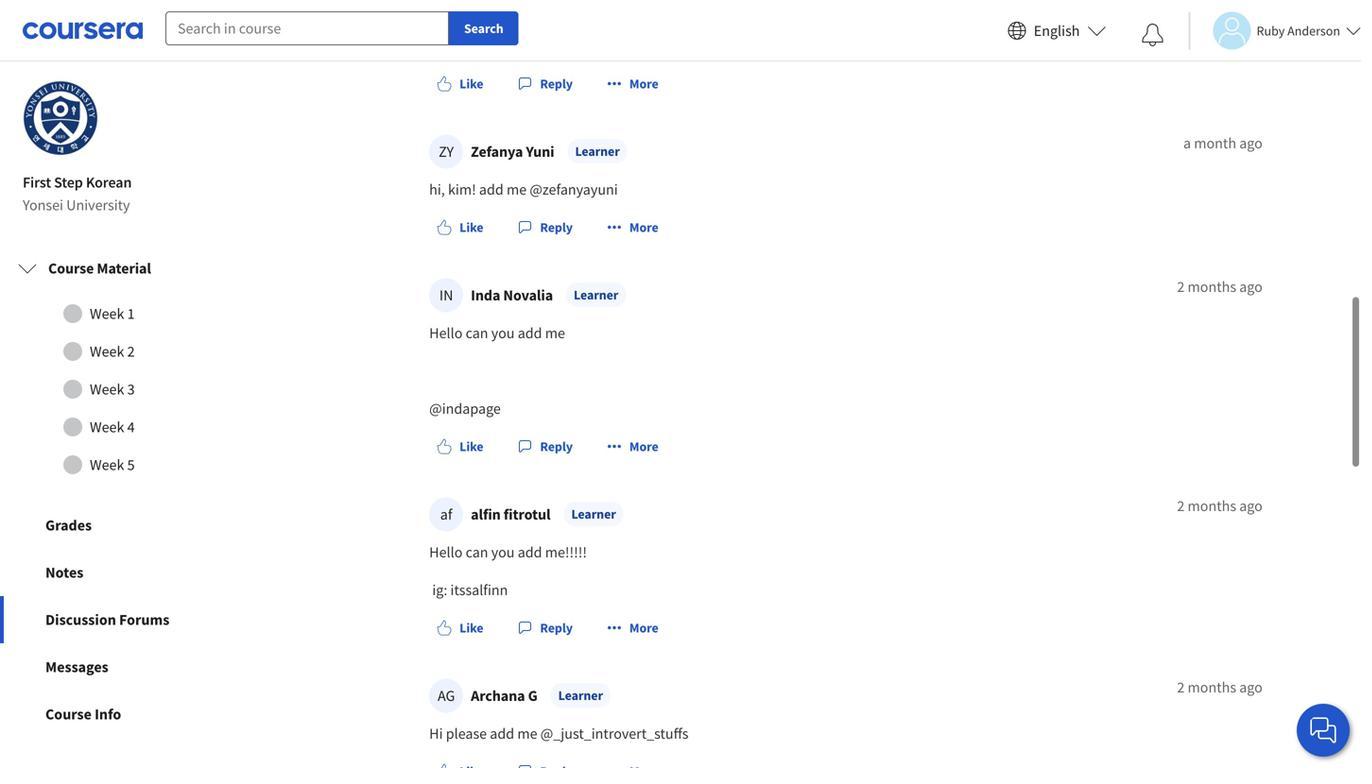 Task type: locate. For each thing, give the bounding box(es) containing it.
week left 4
[[90, 418, 124, 437]]

1 reply from the top
[[540, 75, 573, 92]]

2 reply from the top
[[540, 219, 573, 236]]

2 months ago
[[1178, 278, 1263, 297], [1178, 497, 1263, 516], [1178, 679, 1263, 698]]

week for week 2
[[90, 342, 124, 361]]

week left the 1
[[90, 305, 124, 323]]

thumbs up image down hi,
[[437, 220, 452, 235]]

1 thumbs up image from the top
[[437, 76, 452, 91]]

0 vertical spatial more button
[[600, 67, 666, 101]]

2 like from the top
[[460, 219, 484, 236]]

you down the 'inda novalia'
[[492, 324, 515, 343]]

info
[[95, 706, 121, 725]]

learner element for archana g
[[551, 684, 611, 708]]

notes link
[[0, 550, 272, 597]]

english
[[1034, 21, 1081, 40]]

1 vertical spatial can
[[466, 543, 489, 562]]

4
[[127, 418, 135, 437]]

0 vertical spatial months
[[1188, 278, 1237, 297]]

me down novalia
[[545, 324, 566, 343]]

reply button up yuni
[[510, 67, 581, 101]]

1 can from the top
[[466, 324, 489, 343]]

week for week 3
[[90, 380, 124, 399]]

course for course info
[[45, 706, 92, 725]]

yuni
[[526, 142, 555, 161]]

learner element up me!!!!!
[[564, 502, 624, 527]]

3 more from the top
[[630, 438, 659, 455]]

2 vertical spatial months
[[1188, 679, 1237, 698]]

week 2
[[90, 342, 135, 361]]

like down kim! at the left of the page
[[460, 219, 484, 236]]

itssalfinn
[[451, 581, 508, 600]]

3 like from the top
[[460, 438, 484, 455]]

thumbs up image down @indapage
[[437, 439, 452, 454]]

4 like button from the top
[[430, 611, 491, 646]]

week inside 'link'
[[90, 342, 124, 361]]

ago
[[1240, 134, 1263, 153], [1240, 278, 1263, 297], [1240, 497, 1263, 516], [1240, 679, 1263, 698]]

add left me!!!!!
[[518, 543, 542, 562]]

@_just_introvert_stuffs
[[541, 725, 689, 744]]

3 reply from the top
[[540, 438, 573, 455]]

learner for inda novalia
[[574, 287, 619, 304]]

0 vertical spatial 2 months ago
[[1178, 278, 1263, 297]]

me for yuni
[[507, 180, 527, 199]]

me down g
[[518, 725, 538, 744]]

2 vertical spatial 2 months ago
[[1178, 679, 1263, 698]]

0 vertical spatial hello
[[430, 324, 463, 343]]

2 2 months ago from the top
[[1178, 497, 1263, 516]]

3 thumbs up image from the top
[[437, 621, 452, 636]]

reply button down hi, kim! add me @zefanyayuni
[[510, 210, 581, 245]]

2 inside week 2 'link'
[[127, 342, 135, 361]]

1 hello from the top
[[430, 324, 463, 343]]

like for inda
[[460, 438, 484, 455]]

4 more from the top
[[630, 620, 659, 637]]

thumbs up image down hi
[[437, 765, 452, 769]]

novalia
[[504, 286, 553, 305]]

2 reply button from the top
[[510, 210, 581, 245]]

2 like button from the top
[[430, 210, 491, 245]]

1 vertical spatial thumbs up image
[[437, 765, 452, 769]]

you down alfin fitrotul
[[492, 543, 515, 562]]

help center image
[[1313, 720, 1335, 742]]

2 more from the top
[[630, 219, 659, 236]]

more
[[630, 75, 659, 92], [630, 219, 659, 236], [630, 438, 659, 455], [630, 620, 659, 637]]

1 vertical spatial you
[[492, 543, 515, 562]]

2 you from the top
[[492, 543, 515, 562]]

2 for archana g
[[1178, 679, 1185, 698]]

archana
[[471, 687, 525, 706]]

search button
[[449, 11, 519, 45]]

Search in course text field
[[166, 11, 449, 45]]

4 like from the top
[[460, 620, 484, 637]]

reply down @zefanyayuni
[[540, 219, 573, 236]]

can for inda novalia
[[466, 324, 489, 343]]

2 vertical spatial me
[[518, 725, 538, 744]]

me down "zefanya yuni"
[[507, 180, 527, 199]]

reply button up fitrotul
[[510, 430, 581, 464]]

learner element
[[568, 139, 628, 164], [567, 283, 626, 307], [564, 502, 624, 527], [551, 684, 611, 708]]

like button
[[430, 67, 491, 101], [430, 210, 491, 245], [430, 430, 491, 464], [430, 611, 491, 646]]

reply button
[[510, 67, 581, 101], [510, 210, 581, 245], [510, 430, 581, 464], [510, 611, 581, 646]]

1 week from the top
[[90, 305, 124, 323]]

thumbs up image
[[437, 76, 452, 91], [437, 765, 452, 769]]

month
[[1195, 134, 1237, 153]]

can up the itssalfinn
[[466, 543, 489, 562]]

search
[[464, 20, 504, 37]]

2 hello from the top
[[430, 543, 463, 562]]

like button down the ig: itssalfinn
[[430, 611, 491, 646]]

discussion forums link
[[0, 597, 272, 644]]

me
[[507, 180, 527, 199], [545, 324, 566, 343], [518, 725, 538, 744]]

alfin
[[471, 506, 501, 524]]

1
[[127, 305, 135, 323]]

learner element up hi please add me @_just_introvert_stuffs
[[551, 684, 611, 708]]

english button
[[1000, 0, 1115, 61]]

hello down in
[[430, 324, 463, 343]]

0 vertical spatial course
[[48, 259, 94, 278]]

thumbs up image for hello can you add me!!!!!
[[437, 621, 452, 636]]

like down @indapage
[[460, 438, 484, 455]]

0 vertical spatial thumbs up image
[[437, 76, 452, 91]]

0 vertical spatial can
[[466, 324, 489, 343]]

more inside dropdown button
[[630, 438, 659, 455]]

week left 3
[[90, 380, 124, 399]]

course material
[[48, 259, 151, 278]]

1 vertical spatial hello
[[430, 543, 463, 562]]

2 ago from the top
[[1240, 278, 1263, 297]]

reply up yuni
[[540, 75, 573, 92]]

2 months from the top
[[1188, 497, 1237, 516]]

4 ago from the top
[[1240, 679, 1263, 698]]

2 months ago for hello can you add me!!!!!
[[1178, 497, 1263, 516]]

like down search at the left top
[[460, 75, 484, 92]]

g
[[528, 687, 538, 706]]

hello for hello can you add me
[[430, 324, 463, 343]]

2 can from the top
[[466, 543, 489, 562]]

3 week from the top
[[90, 380, 124, 399]]

like
[[460, 75, 484, 92], [460, 219, 484, 236], [460, 438, 484, 455], [460, 620, 484, 637]]

please
[[446, 725, 487, 744]]

1 you from the top
[[492, 324, 515, 343]]

4 reply button from the top
[[510, 611, 581, 646]]

reply for zefanya yuni
[[540, 219, 573, 236]]

like button down search at the left top
[[430, 67, 491, 101]]

thumbs up image down search button
[[437, 76, 452, 91]]

learner for zefanya yuni
[[575, 143, 620, 160]]

like button down @indapage
[[430, 430, 491, 464]]

1 thumbs up image from the top
[[437, 220, 452, 235]]

@zefanyayuni
[[530, 180, 618, 199]]

2
[[1178, 278, 1185, 297], [127, 342, 135, 361], [1178, 497, 1185, 516], [1178, 679, 1185, 698]]

add
[[479, 180, 504, 199], [518, 324, 542, 343], [518, 543, 542, 562], [490, 725, 515, 744]]

course inside dropdown button
[[48, 259, 94, 278]]

show notifications image
[[1142, 24, 1165, 46]]

hello down af on the bottom left
[[430, 543, 463, 562]]

ago for inda novalia
[[1240, 278, 1263, 297]]

learner right novalia
[[574, 287, 619, 304]]

zefanya yuni
[[471, 142, 555, 161]]

discussion forums
[[45, 611, 170, 630]]

week down week 1
[[90, 342, 124, 361]]

like down the ig: itssalfinn
[[460, 620, 484, 637]]

reply
[[540, 75, 573, 92], [540, 219, 573, 236], [540, 438, 573, 455], [540, 620, 573, 637]]

1 vertical spatial thumbs up image
[[437, 439, 452, 454]]

week 4
[[90, 418, 135, 437]]

course left info
[[45, 706, 92, 725]]

learner for alfin fitrotul
[[572, 506, 616, 523]]

thumbs up image down ig:
[[437, 621, 452, 636]]

learner element up @zefanyayuni
[[568, 139, 628, 164]]

reply button up g
[[510, 611, 581, 646]]

reply up fitrotul
[[540, 438, 573, 455]]

5 week from the top
[[90, 456, 124, 475]]

more for zefanya yuni
[[630, 219, 659, 236]]

1 2 months ago from the top
[[1178, 278, 1263, 297]]

2 more button from the top
[[600, 210, 666, 245]]

3 more button from the top
[[600, 611, 666, 646]]

course
[[48, 259, 94, 278], [45, 706, 92, 725]]

3 reply button from the top
[[510, 430, 581, 464]]

4 week from the top
[[90, 418, 124, 437]]

add down novalia
[[518, 324, 542, 343]]

learner up @zefanyayuni
[[575, 143, 620, 160]]

learner
[[575, 143, 620, 160], [574, 287, 619, 304], [572, 506, 616, 523], [559, 688, 603, 705]]

af
[[441, 506, 453, 524]]

3
[[127, 380, 135, 399]]

2 for inda novalia
[[1178, 278, 1185, 297]]

course left material
[[48, 259, 94, 278]]

2 thumbs up image from the top
[[437, 439, 452, 454]]

week 1 link
[[18, 295, 254, 333]]

0 vertical spatial you
[[492, 324, 515, 343]]

ago for alfin fitrotul
[[1240, 497, 1263, 516]]

1 months from the top
[[1188, 278, 1237, 297]]

2 vertical spatial more button
[[600, 611, 666, 646]]

3 like button from the top
[[430, 430, 491, 464]]

week left the 5
[[90, 456, 124, 475]]

me for g
[[518, 725, 538, 744]]

months
[[1188, 278, 1237, 297], [1188, 497, 1237, 516], [1188, 679, 1237, 698]]

1 vertical spatial 2 months ago
[[1178, 497, 1263, 516]]

thumbs up image
[[437, 220, 452, 235], [437, 439, 452, 454], [437, 621, 452, 636]]

2 thumbs up image from the top
[[437, 765, 452, 769]]

1 vertical spatial course
[[45, 706, 92, 725]]

you
[[492, 324, 515, 343], [492, 543, 515, 562]]

week 4 link
[[18, 409, 254, 446]]

ago for archana g
[[1240, 679, 1263, 698]]

learner element for alfin fitrotul
[[564, 502, 624, 527]]

thumbs up image for hello can you add me
[[437, 439, 452, 454]]

zefanya
[[471, 142, 523, 161]]

0 vertical spatial me
[[507, 180, 527, 199]]

4 reply from the top
[[540, 620, 573, 637]]

reply down me!!!!!
[[540, 620, 573, 637]]

week for week 4
[[90, 418, 124, 437]]

add right please on the bottom left
[[490, 725, 515, 744]]

reply button for inda novalia
[[510, 430, 581, 464]]

learner up hi please add me @_just_introvert_stuffs
[[559, 688, 603, 705]]

3 ago from the top
[[1240, 497, 1263, 516]]

reply for alfin fitrotul
[[540, 620, 573, 637]]

2 week from the top
[[90, 342, 124, 361]]

reply button for zefanya yuni
[[510, 210, 581, 245]]

0 vertical spatial thumbs up image
[[437, 220, 452, 235]]

more button
[[600, 430, 666, 464]]

week
[[90, 305, 124, 323], [90, 342, 124, 361], [90, 380, 124, 399], [90, 418, 124, 437], [90, 456, 124, 475]]

can down inda
[[466, 324, 489, 343]]

hello
[[430, 324, 463, 343], [430, 543, 463, 562]]

hello can you add me!!!!!
[[430, 543, 587, 562]]

1 vertical spatial more button
[[600, 210, 666, 245]]

learner element right novalia
[[567, 283, 626, 307]]

material
[[97, 259, 151, 278]]

university
[[66, 196, 130, 215]]

week for week 5
[[90, 456, 124, 475]]

kim!
[[448, 180, 476, 199]]

1 like button from the top
[[430, 67, 491, 101]]

notes
[[45, 564, 84, 583]]

learner up me!!!!!
[[572, 506, 616, 523]]

a
[[1184, 134, 1192, 153]]

1 ago from the top
[[1240, 134, 1263, 153]]

can
[[466, 324, 489, 343], [466, 543, 489, 562]]

more button
[[600, 67, 666, 101], [600, 210, 666, 245], [600, 611, 666, 646]]

2 vertical spatial thumbs up image
[[437, 621, 452, 636]]

1 vertical spatial months
[[1188, 497, 1237, 516]]

hi, kim! add me @zefanyayuni
[[430, 180, 618, 199]]

months for hello can you add me
[[1188, 278, 1237, 297]]

more button for zefanya yuni
[[600, 210, 666, 245]]

more button for alfin fitrotul
[[600, 611, 666, 646]]

learner for archana g
[[559, 688, 603, 705]]

like button down kim! at the left of the page
[[430, 210, 491, 245]]



Task type: vqa. For each thing, say whether or not it's contained in the screenshot.
4th more from the bottom
yes



Task type: describe. For each thing, give the bounding box(es) containing it.
add right kim! at the left of the page
[[479, 180, 504, 199]]

in
[[440, 286, 453, 305]]

you for novalia
[[492, 324, 515, 343]]

reply button for alfin fitrotul
[[510, 611, 581, 646]]

like for zefanya
[[460, 219, 484, 236]]

learner element for zefanya yuni
[[568, 139, 628, 164]]

alfin fitrotul
[[471, 506, 551, 524]]

course info
[[45, 706, 121, 725]]

coursera image
[[23, 15, 143, 46]]

discussion
[[45, 611, 116, 630]]

inda
[[471, 286, 501, 305]]

week 5 link
[[18, 446, 254, 484]]

week 2 link
[[18, 333, 254, 371]]

like button for in
[[430, 430, 491, 464]]

you for fitrotul
[[492, 543, 515, 562]]

messages
[[45, 658, 109, 677]]

me!!!!!
[[545, 543, 587, 562]]

1 reply button from the top
[[510, 67, 581, 101]]

1 like from the top
[[460, 75, 484, 92]]

week 3
[[90, 380, 135, 399]]

grades link
[[0, 502, 272, 550]]

week 3 link
[[18, 371, 254, 409]]

yonsei university image
[[23, 80, 98, 156]]

first
[[23, 173, 51, 192]]

inda novalia
[[471, 286, 553, 305]]

anderson
[[1288, 22, 1341, 39]]

2 for alfin fitrotul
[[1178, 497, 1185, 516]]

@indapage
[[430, 400, 501, 419]]

course material button
[[3, 242, 270, 295]]

ig:
[[433, 581, 448, 600]]

ruby
[[1257, 22, 1286, 39]]

ruby anderson button
[[1189, 12, 1362, 50]]

more for inda novalia
[[630, 438, 659, 455]]

3 2 months ago from the top
[[1178, 679, 1263, 698]]

week 1
[[90, 305, 135, 323]]

week for week 1
[[90, 305, 124, 323]]

5
[[127, 456, 135, 475]]

ag
[[438, 687, 455, 706]]

months for hello can you add me!!!!!
[[1188, 497, 1237, 516]]

grades
[[45, 516, 92, 535]]

hi,
[[430, 180, 445, 199]]

hi please add me @_just_introvert_stuffs
[[430, 725, 689, 744]]

fitrotul
[[504, 506, 551, 524]]

ruby anderson
[[1257, 22, 1341, 39]]

reply for inda novalia
[[540, 438, 573, 455]]

yonsei
[[23, 196, 63, 215]]

ago for zefanya yuni
[[1240, 134, 1263, 153]]

1 more button from the top
[[600, 67, 666, 101]]

week 5
[[90, 456, 135, 475]]

2 months ago for hello can you add me
[[1178, 278, 1263, 297]]

1 vertical spatial me
[[545, 324, 566, 343]]

a month ago
[[1184, 134, 1263, 153]]

hello can you add me
[[430, 324, 569, 343]]

forums
[[119, 611, 170, 630]]

like button for zy
[[430, 210, 491, 245]]

zy
[[439, 142, 454, 161]]

chat with us image
[[1309, 716, 1339, 746]]

korean
[[86, 173, 132, 192]]

like button for af
[[430, 611, 491, 646]]

like for alfin
[[460, 620, 484, 637]]

1 more from the top
[[630, 75, 659, 92]]

can for alfin fitrotul
[[466, 543, 489, 562]]

first step korean yonsei university
[[23, 173, 132, 215]]

course info link
[[0, 691, 272, 739]]

step
[[54, 173, 83, 192]]

3 months from the top
[[1188, 679, 1237, 698]]

hello for hello can you add me!!!!!
[[430, 543, 463, 562]]

archana g
[[471, 687, 538, 706]]

learner element for inda novalia
[[567, 283, 626, 307]]

messages link
[[0, 644, 272, 691]]

ig: itssalfinn
[[430, 581, 508, 600]]

hi
[[430, 725, 443, 744]]

more for alfin fitrotul
[[630, 620, 659, 637]]

course for course material
[[48, 259, 94, 278]]



